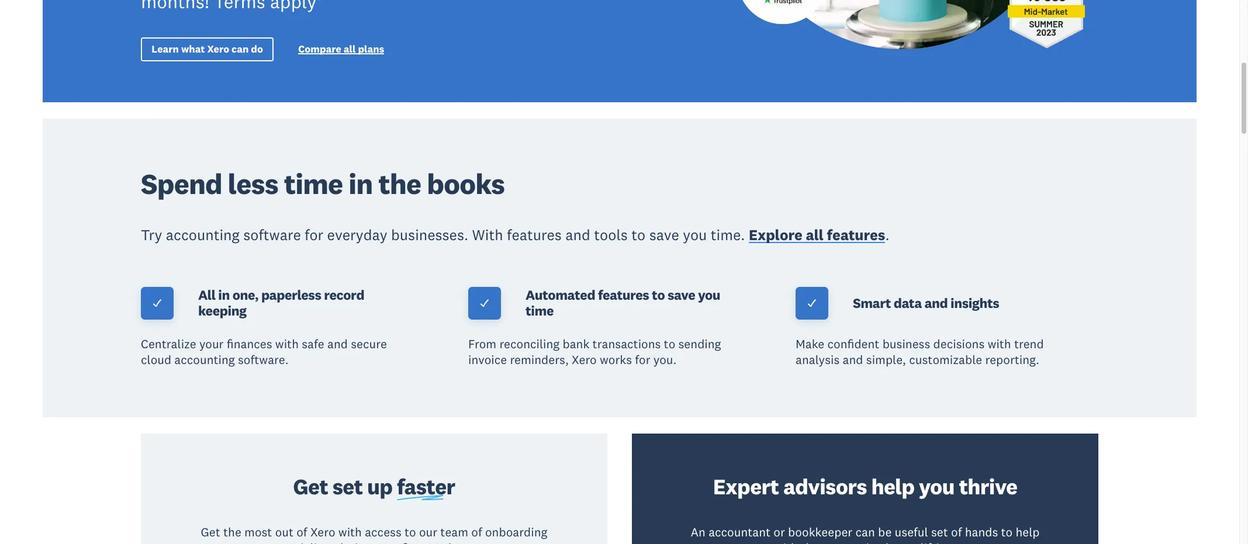 Task type: vqa. For each thing, say whether or not it's contained in the screenshot.
Central
no



Task type: describe. For each thing, give the bounding box(es) containing it.
.
[[886, 226, 890, 245]]

trend
[[1015, 336, 1045, 352]]

help inside an accountant or bookkeeper can be useful set of hands to help with the accounting heavy lifting.
[[1016, 525, 1040, 540]]

expert
[[714, 473, 779, 501]]

customizable
[[910, 352, 983, 368]]

of inside an accountant or bookkeeper can be useful set of hands to help with the accounting heavy lifting.
[[952, 525, 963, 540]]

learn what xero can do link
[[141, 37, 274, 61]]

onboarding
[[486, 525, 548, 540]]

to right tools at the top of the page
[[632, 226, 646, 245]]

finances
[[227, 336, 272, 352]]

compare all plans
[[298, 42, 385, 55]]

learn what xero can do
[[152, 42, 263, 55]]

tick image for smart
[[807, 298, 818, 309]]

to inside get the most out of xero with access to our team of onboarding specialists during your first 90 days.
[[405, 525, 416, 540]]

0 vertical spatial time
[[284, 166, 343, 202]]

our
[[419, 525, 438, 540]]

centralize your finances with safe and secure cloud accounting software.
[[141, 336, 387, 368]]

sending
[[679, 336, 722, 352]]

keeping
[[198, 303, 247, 320]]

specialists
[[275, 541, 333, 545]]

can inside an accountant or bookkeeper can be useful set of hands to help with the accounting heavy lifting.
[[856, 525, 876, 540]]

features inside automated features to save you time
[[598, 287, 650, 304]]

tools
[[594, 226, 628, 245]]

from reconciling bank transactions to sending invoice reminders, xero works for you.
[[469, 336, 722, 368]]

bank
[[563, 336, 590, 352]]

paperless
[[261, 287, 321, 304]]

0 vertical spatial save
[[650, 226, 680, 245]]

spend
[[141, 166, 222, 202]]

during
[[336, 541, 372, 545]]

xero inside 'from reconciling bank transactions to sending invoice reminders, xero works for you.'
[[572, 352, 597, 368]]

plans
[[358, 42, 385, 55]]

up
[[367, 473, 393, 501]]

software
[[244, 226, 301, 245]]

to inside an accountant or bookkeeper can be useful set of hands to help with the accounting heavy lifting.
[[1002, 525, 1013, 540]]

days.
[[445, 541, 473, 545]]

lifting.
[[921, 541, 957, 545]]

confident
[[828, 336, 880, 352]]

secure
[[351, 336, 387, 352]]

useful
[[895, 525, 929, 540]]

the inside get the most out of xero with access to our team of onboarding specialists during your first 90 days.
[[223, 525, 242, 540]]

smart
[[854, 295, 892, 312]]

and inside make confident business decisions with trend analysis and simple, customizable reporting.
[[843, 352, 864, 368]]

get set up
[[293, 473, 397, 501]]

with inside make confident business decisions with trend analysis and simple, customizable reporting.
[[988, 336, 1012, 352]]

record
[[324, 287, 365, 304]]

0 horizontal spatial xero
[[207, 42, 229, 55]]

and inside centralize your finances with safe and secure cloud accounting software.
[[328, 336, 348, 352]]

bookkeeper
[[789, 525, 853, 540]]

and left tools at the top of the page
[[566, 226, 591, 245]]

accountant
[[709, 525, 771, 540]]

set inside an accountant or bookkeeper can be useful set of hands to help with the accounting heavy lifting.
[[932, 525, 949, 540]]

a xero user decorating a cake with blue icing. social proof badges surrounding the circular image. image
[[632, 0, 1197, 102]]

be
[[879, 525, 892, 540]]

hands
[[966, 525, 999, 540]]

cloud
[[141, 352, 171, 368]]

heavy
[[886, 541, 918, 545]]

try
[[141, 226, 162, 245]]

reminders,
[[510, 352, 569, 368]]

tick image for automated
[[480, 298, 490, 309]]

what
[[181, 42, 205, 55]]

accounting inside an accountant or bookkeeper can be useful set of hands to help with the accounting heavy lifting.
[[823, 541, 883, 545]]

xero inside get the most out of xero with access to our team of onboarding specialists during your first 90 days.
[[311, 525, 336, 540]]

your inside get the most out of xero with access to our team of onboarding specialists during your first 90 days.
[[375, 541, 399, 545]]

works
[[600, 352, 632, 368]]

compare all plans link
[[298, 42, 385, 58]]

all
[[198, 287, 216, 304]]

get for get the most out of xero with access to our team of onboarding specialists during your first 90 days.
[[201, 525, 220, 540]]

with
[[472, 226, 504, 245]]

an accountant or bookkeeper can be useful set of hands to help with the accounting heavy lifting.
[[691, 525, 1040, 545]]

all in one, paperless record keeping
[[198, 287, 365, 320]]

and right data
[[925, 295, 948, 312]]

do
[[251, 42, 263, 55]]

decisions
[[934, 336, 985, 352]]

explore
[[749, 226, 803, 245]]



Task type: locate. For each thing, give the bounding box(es) containing it.
xero down bank
[[572, 352, 597, 368]]

get
[[293, 473, 328, 501], [201, 525, 220, 540]]

1 vertical spatial all
[[806, 226, 824, 245]]

of up specialists
[[297, 525, 308, 540]]

to up first in the bottom of the page
[[405, 525, 416, 540]]

0 horizontal spatial your
[[199, 336, 224, 352]]

0 horizontal spatial tick image
[[480, 298, 490, 309]]

tick image
[[152, 298, 163, 309]]

0 horizontal spatial all
[[344, 42, 356, 55]]

1 vertical spatial the
[[223, 525, 242, 540]]

time inside automated features to save you time
[[526, 303, 554, 320]]

out
[[275, 525, 294, 540]]

1 vertical spatial save
[[668, 287, 696, 304]]

help right hands
[[1016, 525, 1040, 540]]

with inside centralize your finances with safe and secure cloud accounting software.
[[275, 336, 299, 352]]

time
[[284, 166, 343, 202], [526, 303, 554, 320]]

0 vertical spatial can
[[232, 42, 249, 55]]

1 vertical spatial help
[[1016, 525, 1040, 540]]

advisors
[[784, 473, 867, 501]]

can
[[232, 42, 249, 55], [856, 525, 876, 540]]

less
[[228, 166, 278, 202]]

you inside automated features to save you time
[[698, 287, 721, 304]]

0 horizontal spatial features
[[507, 226, 562, 245]]

to right hands
[[1002, 525, 1013, 540]]

insights
[[951, 295, 1000, 312]]

with up during
[[339, 525, 362, 540]]

0 horizontal spatial of
[[297, 525, 308, 540]]

compare
[[298, 42, 342, 55]]

businesses.
[[391, 226, 469, 245]]

and down confident
[[843, 352, 864, 368]]

expert advisors help you thrive
[[714, 473, 1018, 501]]

your down the access
[[375, 541, 399, 545]]

of
[[297, 525, 308, 540], [472, 525, 482, 540], [952, 525, 963, 540]]

1 vertical spatial accounting
[[175, 352, 235, 368]]

or
[[774, 525, 786, 540]]

with down or
[[775, 541, 798, 545]]

set
[[333, 473, 363, 501], [932, 525, 949, 540]]

faster
[[397, 473, 455, 501]]

1 vertical spatial set
[[932, 525, 949, 540]]

can left be
[[856, 525, 876, 540]]

most
[[245, 525, 272, 540]]

make confident business decisions with trend analysis and simple, customizable reporting.
[[796, 336, 1045, 368]]

0 vertical spatial you
[[683, 226, 707, 245]]

in right "all"
[[218, 287, 230, 304]]

the
[[379, 166, 421, 202], [223, 525, 242, 540], [802, 541, 820, 545]]

0 vertical spatial all
[[344, 42, 356, 55]]

help up be
[[872, 473, 915, 501]]

business
[[883, 336, 931, 352]]

accounting down bookkeeper
[[823, 541, 883, 545]]

0 horizontal spatial set
[[333, 473, 363, 501]]

save
[[650, 226, 680, 245], [668, 287, 696, 304]]

in inside all in one, paperless record keeping
[[218, 287, 230, 304]]

accounting down centralize
[[175, 352, 235, 368]]

1 horizontal spatial features
[[598, 287, 650, 304]]

data
[[894, 295, 922, 312]]

safe
[[302, 336, 325, 352]]

1 vertical spatial get
[[201, 525, 220, 540]]

reporting.
[[986, 352, 1040, 368]]

0 horizontal spatial help
[[872, 473, 915, 501]]

0 vertical spatial help
[[872, 473, 915, 501]]

0 vertical spatial accounting
[[166, 226, 240, 245]]

1 horizontal spatial tick image
[[807, 298, 818, 309]]

1 horizontal spatial in
[[349, 166, 373, 202]]

0 horizontal spatial for
[[305, 226, 324, 245]]

2 horizontal spatial features
[[828, 226, 886, 245]]

invoice
[[469, 352, 507, 368]]

to inside 'from reconciling bank transactions to sending invoice reminders, xero works for you.'
[[664, 336, 676, 352]]

1 vertical spatial your
[[375, 541, 399, 545]]

with inside get the most out of xero with access to our team of onboarding specialists during your first 90 days.
[[339, 525, 362, 540]]

1 horizontal spatial all
[[806, 226, 824, 245]]

save right tools at the top of the page
[[650, 226, 680, 245]]

thrive
[[960, 473, 1018, 501]]

and
[[566, 226, 591, 245], [925, 295, 948, 312], [328, 336, 348, 352], [843, 352, 864, 368]]

save inside automated features to save you time
[[668, 287, 696, 304]]

help
[[872, 473, 915, 501], [1016, 525, 1040, 540]]

transactions
[[593, 336, 661, 352]]

first
[[402, 541, 424, 545]]

set up lifting.
[[932, 525, 949, 540]]

1 horizontal spatial for
[[635, 352, 651, 368]]

try accounting software for everyday businesses. with features and tools to save you time. explore all features .
[[141, 226, 890, 245]]

2 horizontal spatial of
[[952, 525, 963, 540]]

3 of from the left
[[952, 525, 963, 540]]

everyday
[[327, 226, 388, 245]]

1 horizontal spatial get
[[293, 473, 328, 501]]

for left you. at right bottom
[[635, 352, 651, 368]]

1 horizontal spatial xero
[[311, 525, 336, 540]]

0 vertical spatial in
[[349, 166, 373, 202]]

0 horizontal spatial can
[[232, 42, 249, 55]]

2 vertical spatial you
[[919, 473, 955, 501]]

get inside get the most out of xero with access to our team of onboarding specialists during your first 90 days.
[[201, 525, 220, 540]]

1 horizontal spatial your
[[375, 541, 399, 545]]

to up you. at right bottom
[[664, 336, 676, 352]]

with left safe on the bottom left of page
[[275, 336, 299, 352]]

automated
[[526, 287, 596, 304]]

access
[[365, 525, 402, 540]]

make
[[796, 336, 825, 352]]

you left time.
[[683, 226, 707, 245]]

an
[[691, 525, 706, 540]]

spend less time in the books
[[141, 166, 505, 202]]

1 vertical spatial for
[[635, 352, 651, 368]]

1 vertical spatial xero
[[572, 352, 597, 368]]

xero right the "what"
[[207, 42, 229, 55]]

software.
[[238, 352, 289, 368]]

team
[[441, 525, 469, 540]]

analysis
[[796, 352, 840, 368]]

tick image
[[480, 298, 490, 309], [807, 298, 818, 309]]

for right 'software'
[[305, 226, 324, 245]]

you up sending
[[698, 287, 721, 304]]

2 vertical spatial xero
[[311, 525, 336, 540]]

in up everyday on the top
[[349, 166, 373, 202]]

2 tick image from the left
[[807, 298, 818, 309]]

0 vertical spatial for
[[305, 226, 324, 245]]

0 horizontal spatial in
[[218, 287, 230, 304]]

1 of from the left
[[297, 525, 308, 540]]

1 horizontal spatial the
[[379, 166, 421, 202]]

set left up
[[333, 473, 363, 501]]

one,
[[233, 287, 259, 304]]

to
[[632, 226, 646, 245], [652, 287, 665, 304], [664, 336, 676, 352], [405, 525, 416, 540], [1002, 525, 1013, 540]]

0 vertical spatial the
[[379, 166, 421, 202]]

1 horizontal spatial time
[[526, 303, 554, 320]]

1 vertical spatial in
[[218, 287, 230, 304]]

1 vertical spatial can
[[856, 525, 876, 540]]

get the most out of xero with access to our team of onboarding specialists during your first 90 days.
[[201, 525, 548, 545]]

get left most
[[201, 525, 220, 540]]

1 vertical spatial you
[[698, 287, 721, 304]]

accounting right "try"
[[166, 226, 240, 245]]

you left thrive
[[919, 473, 955, 501]]

learn
[[152, 42, 179, 55]]

from
[[469, 336, 497, 352]]

books
[[427, 166, 505, 202]]

2 horizontal spatial xero
[[572, 352, 597, 368]]

2 of from the left
[[472, 525, 482, 540]]

1 tick image from the left
[[480, 298, 490, 309]]

0 vertical spatial xero
[[207, 42, 229, 55]]

can left do
[[232, 42, 249, 55]]

accounting inside centralize your finances with safe and secure cloud accounting software.
[[175, 352, 235, 368]]

get for get set up
[[293, 473, 328, 501]]

with inside an accountant or bookkeeper can be useful set of hands to help with the accounting heavy lifting.
[[775, 541, 798, 545]]

with up the reporting.
[[988, 336, 1012, 352]]

accounting
[[166, 226, 240, 245], [175, 352, 235, 368], [823, 541, 883, 545]]

0 horizontal spatial the
[[223, 525, 242, 540]]

0 vertical spatial set
[[333, 473, 363, 501]]

you
[[683, 226, 707, 245], [698, 287, 721, 304], [919, 473, 955, 501]]

time.
[[711, 226, 746, 245]]

1 vertical spatial time
[[526, 303, 554, 320]]

your inside centralize your finances with safe and secure cloud accounting software.
[[199, 336, 224, 352]]

to inside automated features to save you time
[[652, 287, 665, 304]]

1 horizontal spatial can
[[856, 525, 876, 540]]

of up the days.
[[472, 525, 482, 540]]

explore all features link
[[749, 226, 886, 247]]

all
[[344, 42, 356, 55], [806, 226, 824, 245]]

in
[[349, 166, 373, 202], [218, 287, 230, 304]]

0 horizontal spatial get
[[201, 525, 220, 540]]

reconciling
[[500, 336, 560, 352]]

smart data and insights
[[854, 295, 1000, 312]]

features
[[507, 226, 562, 245], [828, 226, 886, 245], [598, 287, 650, 304]]

save up sending
[[668, 287, 696, 304]]

automated features to save you time
[[526, 287, 721, 320]]

for inside 'from reconciling bank transactions to sending invoice reminders, xero works for you.'
[[635, 352, 651, 368]]

0 vertical spatial your
[[199, 336, 224, 352]]

your down keeping
[[199, 336, 224, 352]]

tick image up make
[[807, 298, 818, 309]]

1 horizontal spatial help
[[1016, 525, 1040, 540]]

simple,
[[867, 352, 907, 368]]

for
[[305, 226, 324, 245], [635, 352, 651, 368]]

to up transactions
[[652, 287, 665, 304]]

get up out
[[293, 473, 328, 501]]

and right safe on the bottom left of page
[[328, 336, 348, 352]]

2 vertical spatial the
[[802, 541, 820, 545]]

0 vertical spatial get
[[293, 473, 328, 501]]

the inside an accountant or bookkeeper can be useful set of hands to help with the accounting heavy lifting.
[[802, 541, 820, 545]]

your
[[199, 336, 224, 352], [375, 541, 399, 545]]

1 horizontal spatial of
[[472, 525, 482, 540]]

2 horizontal spatial the
[[802, 541, 820, 545]]

tick image up from
[[480, 298, 490, 309]]

2 vertical spatial accounting
[[823, 541, 883, 545]]

0 horizontal spatial time
[[284, 166, 343, 202]]

centralize
[[141, 336, 196, 352]]

all right explore
[[806, 226, 824, 245]]

you.
[[654, 352, 677, 368]]

1 horizontal spatial set
[[932, 525, 949, 540]]

of up lifting.
[[952, 525, 963, 540]]

xero
[[207, 42, 229, 55], [572, 352, 597, 368], [311, 525, 336, 540]]

90
[[427, 541, 442, 545]]

all left plans
[[344, 42, 356, 55]]

xero up specialists
[[311, 525, 336, 540]]



